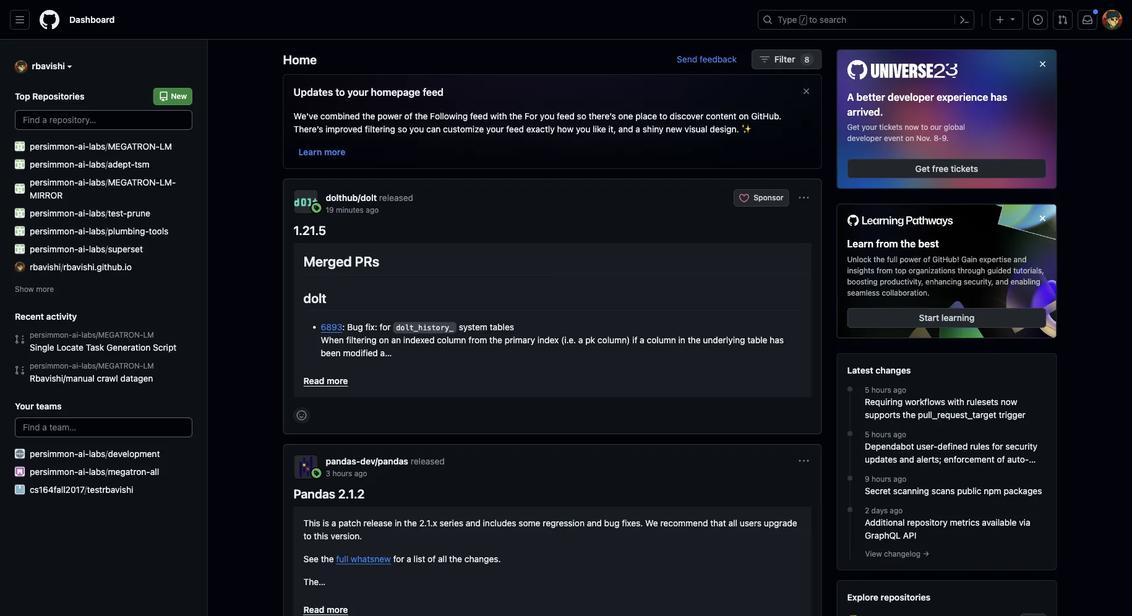 Task type: describe. For each thing, give the bounding box(es) containing it.
9.
[[942, 134, 949, 143]]

explore repositories navigation
[[837, 581, 1057, 616]]

like
[[593, 124, 606, 134]]

lm-
[[160, 177, 176, 187]]

homepage
[[371, 86, 421, 98]]

ago for secret
[[894, 475, 907, 483]]

Teams search field
[[15, 418, 192, 437]]

this
[[314, 531, 329, 541]]

persimmon-ai-labs/megatron-lm rbavishi/manual crawl datagen
[[30, 361, 154, 383]]

labs for adept-tsm
[[89, 159, 105, 169]]

x image
[[802, 86, 812, 96]]

combined
[[321, 111, 360, 121]]

hours for secret
[[872, 475, 892, 483]]

feed tag image
[[312, 468, 322, 478]]

enabling
[[1011, 277, 1041, 286]]

✨
[[742, 124, 750, 134]]

megatron lm mirror image
[[15, 184, 25, 194]]

visual
[[685, 124, 708, 134]]

0 horizontal spatial your
[[348, 86, 369, 98]]

changes
[[876, 365, 911, 375]]

the up can
[[415, 111, 428, 121]]

feed up the following
[[423, 86, 444, 98]]

a left list
[[407, 554, 412, 564]]

of inside 5 hours ago dependabot user-defined rules for security updates and alerts; enforcement of auto- triage rules and presets for organizations (public beta)
[[997, 454, 1006, 465]]

feed up customize
[[470, 111, 488, 121]]

1 vertical spatial released
[[411, 456, 445, 466]]

explore element
[[837, 50, 1057, 616]]

days
[[872, 506, 888, 515]]

persimmon-ai-labs / superset
[[30, 244, 143, 254]]

new
[[171, 92, 187, 100]]

for down enforcement
[[962, 467, 973, 478]]

feed left exactly
[[506, 124, 524, 134]]

pandas
[[294, 487, 336, 501]]

persimmon- for persimmon-ai-labs/megatron-lm rbavishi/manual crawl datagen
[[30, 361, 72, 370]]

feed up how
[[557, 111, 575, 121]]

see
[[304, 554, 319, 564]]

global
[[944, 123, 966, 132]]

1 vertical spatial from
[[877, 266, 893, 275]]

5 for requiring workflows with rulesets now supports the pull_request_target trigger
[[865, 386, 870, 394]]

npm
[[984, 486, 1002, 496]]

the down tables on the bottom left of the page
[[490, 335, 503, 345]]

of inside learn from the best unlock the full power of github! gain expertise and insights from top organizations through guided tutorials, boosting productivity, enhancing security, and enabling seamless collaboration.
[[924, 255, 931, 264]]

persimmon-ai-labs / plumbing-tools
[[30, 226, 169, 236]]

hours for dependabot
[[872, 430, 892, 439]]

latest changes
[[848, 365, 911, 375]]

whatsnew
[[351, 554, 391, 564]]

8
[[805, 55, 810, 64]]

read more for merged prs
[[304, 376, 348, 386]]

a right 'if'
[[640, 335, 645, 345]]

get inside "link"
[[916, 163, 930, 174]]

beta)
[[895, 480, 916, 491]]

pandas 2.1.2 link
[[294, 487, 365, 501]]

upgrade
[[764, 518, 798, 528]]

start learning link
[[848, 308, 1047, 328]]

and down the dependabot
[[900, 454, 915, 465]]

tickets inside "link"
[[951, 163, 979, 174]]

card preview element for 1.21.5
[[294, 243, 812, 398]]

learn more
[[299, 147, 346, 157]]

pandas-dev/pandas link
[[326, 456, 408, 466]]

github.
[[752, 111, 782, 121]]

persimmon-ai-labs / megatron-lm
[[30, 141, 172, 151]]

api
[[904, 530, 917, 541]]

labs for megatron-lm- mirror
[[89, 177, 105, 187]]

read for this is a patch release in the 2.1.x series and includes some regression and bug fixes. we recommend that all users upgrade to this version.
[[304, 605, 325, 615]]

persimmon- for persimmon-ai-labs/megatron-lm single locate task generation script
[[30, 330, 72, 339]]

Find a team… text field
[[15, 418, 192, 437]]

new
[[666, 124, 683, 134]]

notifications image
[[1083, 15, 1093, 25]]

guided
[[988, 266, 1012, 275]]

2.1.x
[[420, 518, 437, 528]]

show more button
[[15, 283, 192, 294]]

the left best
[[901, 238, 916, 250]]

full inside learn from the best unlock the full power of github! gain expertise and insights from top organizations through guided tutorials, boosting productivity, enhancing security, and enabling seamless collaboration.
[[887, 255, 898, 264]]

1.21.5
[[294, 223, 326, 238]]

rbavishi/manual crawl datagen link
[[30, 373, 153, 383]]

close image for learn from the best
[[1038, 214, 1048, 223]]

and left bug
[[587, 518, 602, 528]]

8-
[[934, 134, 942, 143]]

type
[[778, 15, 798, 25]]

/ down 'persimmon-ai-labs / superset'
[[61, 262, 63, 272]]

test prune image
[[15, 208, 25, 218]]

has inside dolt 6893 : bug fix: for dolt_history_ system tables when filtering on an indexed column from the primary index (i.e. a pk column) if a column in the underlying table has been modified a…
[[770, 335, 784, 345]]

enforcement
[[944, 454, 995, 465]]

workflows
[[906, 397, 946, 407]]

/ for development
[[105, 449, 108, 459]]

triangle down image
[[1008, 14, 1018, 24]]

if
[[633, 335, 638, 345]]

requiring
[[865, 397, 903, 407]]

1 horizontal spatial you
[[540, 111, 555, 121]]

1 horizontal spatial developer
[[888, 91, 935, 103]]

0 horizontal spatial all
[[150, 467, 159, 477]]

2 column from the left
[[647, 335, 676, 345]]

hours for requiring
[[872, 386, 892, 394]]

to left search
[[810, 15, 818, 25]]

power inside we've combined the power of the following feed with the for you feed so there's one place to discover content on github. there's improved filtering so you can customize your feed exactly how you like it, and a shiny new visual design. ✨
[[378, 111, 402, 121]]

test-
[[108, 208, 127, 218]]

boosting
[[848, 277, 878, 286]]

power inside learn from the best unlock the full power of github! gain expertise and insights from top organizations through guided tutorials, boosting productivity, enhancing security, and enabling seamless collaboration.
[[900, 255, 922, 264]]

0 vertical spatial rules
[[971, 441, 990, 452]]

table
[[748, 335, 768, 345]]

6893 link
[[321, 322, 343, 332]]

/ for superset
[[105, 244, 108, 254]]

tsm
[[135, 159, 150, 169]]

recent activity
[[15, 311, 77, 321]]

seamless
[[848, 288, 880, 297]]

and up tutorials, at top
[[1014, 255, 1027, 264]]

now inside a better developer experience has arrived. get your tickets now to our global developer event on nov. 8-9.
[[905, 123, 919, 132]]

1 vertical spatial developer
[[848, 134, 882, 143]]

rbavishi.github.io image
[[15, 262, 25, 272]]

the inside "this is a patch release in the 2.1.x series and includes some regression and bug fixes. we recommend that all users upgrade to this version."
[[404, 518, 417, 528]]

discover
[[670, 111, 704, 121]]

learn for more
[[299, 147, 322, 157]]

persimmon-ai-labs / adept-tsm
[[30, 159, 150, 169]]

the left changes.
[[449, 554, 462, 564]]

nov.
[[917, 134, 932, 143]]

more down 'improved'
[[324, 147, 346, 157]]

can
[[426, 124, 441, 134]]

persimmon-ai-labs / megatron-all
[[30, 467, 159, 477]]

to up combined
[[336, 86, 345, 98]]

/ down persimmon-ai-labs / megatron-all
[[84, 484, 87, 495]]

ai- for superset
[[78, 244, 89, 254]]

to inside a better developer experience has arrived. get your tickets now to our global developer event on nov. 8-9.
[[922, 123, 929, 132]]

2 horizontal spatial you
[[576, 124, 591, 134]]

the down updates to your homepage feed at the top left of the page
[[362, 111, 375, 121]]

learn more link
[[299, 147, 346, 157]]

rbavishi / rbavishi.github.io
[[30, 262, 132, 272]]

superset image
[[15, 244, 25, 254]]

labs for megatron-all
[[89, 467, 105, 477]]

your inside we've combined the power of the following feed with the for you feed so there's one place to discover content on github. there's improved filtering so you can customize your feed exactly how you like it, and a shiny new visual design. ✨
[[487, 124, 504, 134]]

more down been
[[327, 376, 348, 386]]

/ for megatron-lm- mirror
[[105, 177, 108, 187]]

full whatsnew link
[[336, 554, 391, 564]]

dolthub/dolt link
[[326, 193, 377, 203]]

close image for a better developer experience has arrived.
[[1038, 59, 1048, 69]]

labs for test-prune
[[89, 208, 105, 218]]

from inside dolt 6893 : bug fix: for dolt_history_ system tables when filtering on an indexed column from the primary index (i.e. a pk column) if a column in the underlying table has been modified a…
[[469, 335, 487, 345]]

development image
[[15, 449, 25, 459]]

add or remove reactions image
[[297, 411, 307, 420]]

through
[[958, 266, 986, 275]]

dependabot
[[865, 441, 915, 452]]

labs/megatron- for datagen
[[82, 361, 143, 370]]

explore
[[848, 592, 879, 603]]

1 feed item heading menu image from the top
[[799, 193, 809, 203]]

the right the unlock
[[874, 255, 885, 264]]

ai- for adept-
[[78, 159, 89, 169]]

hours down pandas-
[[333, 469, 352, 478]]

on inside a better developer experience has arrived. get your tickets now to our global developer event on nov. 8-9.
[[906, 134, 915, 143]]

persimmon-ai-labs/megatron-lm link for task
[[30, 329, 192, 340]]

more down full whatsnew link
[[327, 605, 348, 615]]

tables
[[490, 322, 514, 332]]

the left "underlying"
[[688, 335, 701, 345]]

prs
[[355, 253, 380, 270]]

been
[[321, 348, 341, 358]]

/ for test-prune
[[105, 208, 108, 218]]

see the full whatsnew for a list of all the changes.
[[304, 554, 501, 564]]

megatron-lm- mirror
[[30, 177, 176, 200]]

labs for superset
[[89, 244, 105, 254]]

1 column from the left
[[437, 335, 466, 345]]

learn for from
[[848, 238, 874, 250]]

feedback
[[700, 54, 737, 64]]

testrbavishi
[[87, 484, 133, 495]]

view changelog →
[[866, 550, 930, 558]]

0 horizontal spatial full
[[336, 554, 349, 564]]

we've combined the power of the following feed with the for you feed so there's one place to discover content on github. there's improved filtering so you can customize your feed exactly how you like it, and a shiny new visual design. ✨
[[294, 111, 782, 134]]

plus image
[[996, 15, 1006, 25]]

view changelog → link
[[866, 550, 930, 558]]

5 for dependabot user-defined rules for security updates and alerts; enforcement of auto- triage rules and presets for organizations (public beta)
[[865, 430, 870, 439]]

ai- for single
[[72, 330, 82, 339]]

the…
[[304, 577, 326, 587]]

ago for additional
[[890, 506, 903, 515]]

1 vertical spatial rules
[[891, 467, 910, 478]]

indexed
[[404, 335, 435, 345]]

dot fill image for secret scanning scans public npm packages
[[845, 473, 855, 483]]

regression
[[543, 518, 585, 528]]

arrived.
[[848, 106, 884, 118]]

persimmon- for persimmon-ai-labs /
[[30, 177, 78, 187]]

is
[[323, 518, 329, 528]]

prune
[[127, 208, 150, 218]]

top
[[15, 91, 30, 101]]

lm for rbavishi/manual crawl datagen
[[143, 361, 154, 370]]

show
[[15, 285, 34, 293]]

and down alerts;
[[913, 467, 927, 478]]

we've
[[294, 111, 318, 121]]

your teams
[[15, 401, 62, 411]]

for left the security at the right of the page
[[993, 441, 1004, 452]]

packages
[[1004, 486, 1043, 496]]

labs for megatron-lm
[[89, 141, 105, 151]]



Task type: vqa. For each thing, say whether or not it's contained in the screenshot.
alerts;
yes



Task type: locate. For each thing, give the bounding box(es) containing it.
0 vertical spatial get
[[848, 123, 860, 132]]

(i.e.
[[561, 335, 576, 345]]

2 labs from the top
[[89, 159, 105, 169]]

0 vertical spatial all
[[150, 467, 159, 477]]

1 labs from the top
[[89, 141, 105, 151]]

ai- inside the persimmon-ai-labs/megatron-lm rbavishi/manual crawl datagen
[[72, 361, 82, 370]]

1 vertical spatial read more link
[[304, 598, 802, 616]]

filter
[[775, 54, 796, 64]]

0 horizontal spatial on
[[379, 335, 389, 345]]

the down workflows
[[903, 410, 916, 420]]

ai- up the cs164fall2017 / testrbavishi at the left of page
[[78, 467, 89, 477]]

all down development
[[150, 467, 159, 477]]

1 vertical spatial dot fill image
[[845, 473, 855, 483]]

persimmon- for persimmon-ai-labs / megatron-lm
[[30, 141, 78, 151]]

rbavishi right @rbavishi image
[[32, 61, 65, 71]]

7 persimmon- from the top
[[30, 330, 72, 339]]

0 vertical spatial on
[[739, 111, 749, 121]]

1 read more from the top
[[304, 376, 348, 386]]

5 labs from the top
[[89, 226, 105, 236]]

get left free
[[916, 163, 930, 174]]

19
[[326, 205, 334, 214]]

security
[[1006, 441, 1038, 452]]

of right list
[[428, 554, 436, 564]]

1 read more link from the top
[[304, 370, 802, 388]]

testrbavishi image
[[15, 485, 25, 495]]

0 horizontal spatial you
[[410, 124, 424, 134]]

2 draft pull request image from the top
[[15, 365, 25, 375]]

cs164fall2017
[[30, 484, 84, 495]]

for inside dolt 6893 : bug fix: for dolt_history_ system tables when filtering on an indexed column from the primary index (i.e. a pk column) if a column in the underlying table has been modified a…
[[380, 322, 391, 332]]

1 horizontal spatial full
[[887, 255, 898, 264]]

and right series
[[466, 518, 481, 528]]

ago inside 5 hours ago dependabot user-defined rules for security updates and alerts; enforcement of auto- triage rules and presets for organizations (public beta)
[[894, 430, 907, 439]]

labs/megatron- up crawl
[[82, 361, 143, 370]]

more inside show more button
[[36, 285, 54, 293]]

rules up the beta)
[[891, 467, 910, 478]]

and inside we've combined the power of the following feed with the for you feed so there's one place to discover content on github. there's improved filtering so you can customize your feed exactly how you like it, and a shiny new visual design. ✨
[[619, 124, 634, 134]]

/ for plumbing-tools
[[105, 226, 108, 236]]

0 horizontal spatial learn
[[299, 147, 322, 157]]

1 horizontal spatial so
[[577, 111, 587, 121]]

1 dot fill image from the top
[[845, 429, 855, 439]]

0 vertical spatial rbavishi
[[32, 61, 65, 71]]

0 vertical spatial 5
[[865, 386, 870, 394]]

get down the arrived.
[[848, 123, 860, 132]]

add or remove reactions element
[[294, 407, 310, 424]]

1 labs/megatron- from the top
[[82, 330, 143, 339]]

1 vertical spatial labs/megatron-
[[82, 361, 143, 370]]

megatron all image
[[15, 467, 25, 477]]

hours up requiring
[[872, 386, 892, 394]]

more
[[324, 147, 346, 157], [36, 285, 54, 293], [327, 376, 348, 386], [327, 605, 348, 615]]

1 horizontal spatial rules
[[971, 441, 990, 452]]

1 persimmon-ai-labs/megatron-lm link from the top
[[30, 329, 192, 340]]

read more link for prs
[[304, 370, 802, 388]]

ai- up rbavishi/manual crawl datagen 'link'
[[72, 361, 82, 370]]

/ for adept-tsm
[[105, 159, 108, 169]]

2 dot fill image from the top
[[845, 473, 855, 483]]

has inside a better developer experience has arrived. get your tickets now to our global developer event on nov. 8-9.
[[991, 91, 1008, 103]]

superset
[[108, 244, 143, 254]]

1 read from the top
[[304, 376, 325, 386]]

your
[[15, 401, 34, 411]]

some
[[519, 518, 541, 528]]

0 vertical spatial in
[[679, 335, 686, 345]]

homepage image
[[40, 10, 59, 30]]

@dolthub profile image
[[294, 189, 318, 214]]

1 horizontal spatial column
[[647, 335, 676, 345]]

1 horizontal spatial tickets
[[951, 163, 979, 174]]

dot fill image
[[845, 384, 855, 394]]

from left top
[[877, 266, 893, 275]]

dolthub/dolt
[[326, 193, 377, 203]]

1 vertical spatial close image
[[1038, 214, 1048, 223]]

better
[[857, 91, 886, 103]]

learn down there's
[[299, 147, 322, 157]]

/ for megatron-all
[[105, 467, 108, 477]]

top
[[895, 266, 907, 275]]

lm for single locate task generation script
[[143, 330, 154, 339]]

a left pk
[[579, 335, 583, 345]]

ai- up persimmon-ai-labs / megatron-all
[[78, 449, 89, 459]]

secret scanning scans public npm packages link
[[865, 485, 1047, 498]]

persimmon-ai-labs/megatron-lm link for datagen
[[30, 360, 192, 371]]

1 megatron- from the top
[[108, 141, 160, 151]]

ago inside 9 hours ago secret scanning scans public npm packages
[[894, 475, 907, 483]]

power up top
[[900, 255, 922, 264]]

persimmon- inside persimmon-ai-labs/megatron-lm single locate task generation script
[[30, 330, 72, 339]]

1 vertical spatial card preview element
[[294, 507, 812, 616]]

lm inside the persimmon-ai-labs/megatron-lm rbavishi/manual crawl datagen
[[143, 361, 154, 370]]

2 vertical spatial from
[[469, 335, 487, 345]]

draft pull request image for single
[[15, 334, 25, 344]]

on inside we've combined the power of the following feed with the for you feed so there's one place to discover content on github. there's improved filtering so you can customize your feed exactly how you like it, and a shiny new visual design. ✨
[[739, 111, 749, 121]]

@rbavishi image
[[15, 61, 27, 73]]

there's
[[294, 124, 323, 134]]

2 persimmon-ai-labs/megatron-lm link from the top
[[30, 360, 192, 371]]

of inside we've combined the power of the following feed with the for you feed so there's one place to discover content on github. there's improved filtering so you can customize your feed exactly how you like it, and a shiny new visual design. ✨
[[405, 111, 413, 121]]

1 draft pull request image from the top
[[15, 334, 25, 344]]

0 horizontal spatial column
[[437, 335, 466, 345]]

0 vertical spatial read more
[[304, 376, 348, 386]]

persimmon-ai-labs/megatron-lm link up 'single locate task generation script' link
[[30, 329, 192, 340]]

9
[[865, 475, 870, 483]]

learn from the best unlock the full power of github! gain expertise and insights from top organizations through guided tutorials, boosting productivity, enhancing security, and enabling seamless collaboration.
[[848, 238, 1045, 297]]

from down system
[[469, 335, 487, 345]]

2 vertical spatial lm
[[143, 361, 154, 370]]

5 persimmon- from the top
[[30, 226, 78, 236]]

read down the…
[[304, 605, 325, 615]]

of down homepage
[[405, 111, 413, 121]]

10 persimmon- from the top
[[30, 467, 78, 477]]

ago down dolthub/dolt released
[[366, 205, 379, 214]]

all right list
[[438, 554, 447, 564]]

1 vertical spatial megatron-
[[108, 177, 160, 187]]

/ up adept-
[[105, 141, 108, 151]]

get inside a better developer experience has arrived. get your tickets now to our global developer event on nov. 8-9.
[[848, 123, 860, 132]]

7 labs from the top
[[89, 449, 105, 459]]

to inside we've combined the power of the following feed with the for you feed so there's one place to discover content on github. there's improved filtering so you can customize your feed exactly how you like it, and a shiny new visual design. ✨
[[660, 111, 668, 121]]

learn up the unlock
[[848, 238, 874, 250]]

ago inside 2 days ago additional repository metrics available via graphql api
[[890, 506, 903, 515]]

collaboration.
[[882, 288, 930, 297]]

persimmon-ai-labs / test-prune
[[30, 208, 150, 218]]

to inside "this is a patch release in the 2.1.x series and includes some regression and bug fixes. we recommend that all users upgrade to this version."
[[304, 531, 312, 541]]

2 persimmon- from the top
[[30, 159, 78, 169]]

released right dolthub/dolt
[[379, 193, 413, 203]]

read
[[304, 376, 325, 386], [304, 605, 325, 615]]

2 close image from the top
[[1038, 214, 1048, 223]]

0 vertical spatial megatron-
[[108, 141, 160, 151]]

1 vertical spatial power
[[900, 255, 922, 264]]

0 horizontal spatial tickets
[[880, 123, 903, 132]]

1 vertical spatial tickets
[[951, 163, 979, 174]]

2 horizontal spatial on
[[906, 134, 915, 143]]

list
[[414, 554, 425, 564]]

place
[[636, 111, 657, 121]]

persimmon- for persimmon-ai-labs / development
[[30, 449, 78, 459]]

rbavishi inside popup button
[[32, 61, 65, 71]]

show more
[[15, 285, 54, 293]]

ago down "pandas-dev/pandas" link
[[354, 469, 367, 478]]

to
[[810, 15, 818, 25], [336, 86, 345, 98], [660, 111, 668, 121], [922, 123, 929, 132], [304, 531, 312, 541]]

0 horizontal spatial organizations
[[909, 266, 956, 275]]

labs down the persimmon-ai-labs / megatron-lm
[[89, 159, 105, 169]]

get free tickets link
[[848, 159, 1047, 179]]

8 labs from the top
[[89, 467, 105, 477]]

draft pull request image
[[15, 334, 25, 344], [15, 365, 25, 375]]

updates
[[865, 454, 898, 465]]

ai- for megatron-
[[78, 141, 89, 151]]

labs for plumbing-tools
[[89, 226, 105, 236]]

6 labs from the top
[[89, 244, 105, 254]]

in left "underlying"
[[679, 335, 686, 345]]

draft pull request image up your
[[15, 365, 25, 375]]

persimmon- for persimmon-ai-labs / test-prune
[[30, 208, 78, 218]]

series
[[440, 518, 464, 528]]

0 vertical spatial organizations
[[909, 266, 956, 275]]

pull_request_target
[[918, 410, 997, 420]]

plumbing-
[[108, 226, 149, 236]]

close image
[[1038, 59, 1048, 69], [1038, 214, 1048, 223]]

1 horizontal spatial has
[[991, 91, 1008, 103]]

ai- for plumbing-
[[78, 226, 89, 236]]

/
[[801, 16, 806, 25], [105, 141, 108, 151], [105, 159, 108, 169], [105, 177, 108, 187], [105, 208, 108, 218], [105, 226, 108, 236], [105, 244, 108, 254], [61, 262, 63, 272], [105, 449, 108, 459], [105, 467, 108, 477], [84, 484, 87, 495]]

card preview element
[[294, 243, 812, 398], [294, 507, 812, 616]]

4 persimmon- from the top
[[30, 208, 78, 218]]

more right the show
[[36, 285, 54, 293]]

persimmon- inside the persimmon-ai-labs/megatron-lm rbavishi/manual crawl datagen
[[30, 361, 72, 370]]

dot fill image left 9
[[845, 473, 855, 483]]

all inside "this is a patch release in the 2.1.x series and includes some regression and bug fixes. we recommend that all users upgrade to this version."
[[729, 518, 738, 528]]

full up top
[[887, 255, 898, 264]]

labs up persimmon-ai-labs / megatron-all
[[89, 449, 105, 459]]

and down one
[[619, 124, 634, 134]]

1 close image from the top
[[1038, 59, 1048, 69]]

0 vertical spatial dot fill image
[[845, 429, 855, 439]]

you left like
[[576, 124, 591, 134]]

rbavishi button
[[15, 59, 72, 73]]

scans
[[932, 486, 955, 496]]

2 read more link from the top
[[304, 598, 802, 616]]

1 horizontal spatial organizations
[[975, 467, 1029, 478]]

merged
[[304, 253, 352, 270]]

adept tsm image
[[15, 159, 25, 169]]

get free tickets
[[916, 163, 979, 174]]

your inside a better developer experience has arrived. get your tickets now to our global developer event on nov. 8-9.
[[862, 123, 878, 132]]

0 vertical spatial tickets
[[880, 123, 903, 132]]

close image down issue opened icon
[[1038, 59, 1048, 69]]

ai- up persimmon-ai-labs / on the left of the page
[[78, 159, 89, 169]]

3 labs from the top
[[89, 177, 105, 187]]

0 vertical spatial developer
[[888, 91, 935, 103]]

read more for this is a patch release in the 2.1.x series and includes some regression and bug fixes. we recommend that all users upgrade to this version.
[[304, 605, 348, 615]]

the left for
[[510, 111, 523, 121]]

persimmon- for persimmon-ai-labs / plumbing-tools
[[30, 226, 78, 236]]

now up nov.
[[905, 123, 919, 132]]

0 horizontal spatial power
[[378, 111, 402, 121]]

filter image
[[760, 54, 770, 64]]

2 vertical spatial on
[[379, 335, 389, 345]]

0 vertical spatial draft pull request image
[[15, 334, 25, 344]]

recommend
[[661, 518, 708, 528]]

2 feed item heading menu image from the top
[[799, 456, 809, 466]]

8 persimmon- from the top
[[30, 361, 72, 370]]

ago for dependabot
[[894, 430, 907, 439]]

lm up 'script'
[[143, 330, 154, 339]]

1 vertical spatial draft pull request image
[[15, 365, 25, 375]]

read for merged prs
[[304, 376, 325, 386]]

has right the table
[[770, 335, 784, 345]]

primary
[[505, 335, 535, 345]]

there's
[[589, 111, 616, 121]]

in inside dolt 6893 : bug fix: for dolt_history_ system tables when filtering on an indexed column from the primary index (i.e. a pk column) if a column in the underlying table has been modified a…
[[679, 335, 686, 345]]

0 vertical spatial read more link
[[304, 370, 802, 388]]

alerts;
[[917, 454, 942, 465]]

persimmon- for persimmon-ai-labs / superset
[[30, 244, 78, 254]]

index
[[538, 335, 559, 345]]

rbavishi for rbavishi
[[32, 61, 65, 71]]

patch
[[339, 518, 361, 528]]

/ right type
[[801, 16, 806, 25]]

column down system
[[437, 335, 466, 345]]

dot fill image
[[845, 429, 855, 439], [845, 473, 855, 483], [845, 505, 855, 515]]

on left nov.
[[906, 134, 915, 143]]

0 vertical spatial lm
[[160, 141, 172, 151]]

Find a repository… text field
[[15, 110, 192, 130]]

lm inside persimmon-ai-labs/megatron-lm single locate task generation script
[[143, 330, 154, 339]]

1 vertical spatial read more
[[304, 605, 348, 615]]

send feedback
[[677, 54, 737, 64]]

lm up datagen
[[143, 361, 154, 370]]

persimmon- right megatron lm image
[[30, 141, 78, 151]]

your down the arrived.
[[862, 123, 878, 132]]

0 horizontal spatial in
[[395, 518, 402, 528]]

power down homepage
[[378, 111, 402, 121]]

a
[[636, 124, 641, 134], [579, 335, 583, 345], [640, 335, 645, 345], [332, 518, 336, 528], [407, 554, 412, 564]]

0 vertical spatial learn
[[299, 147, 322, 157]]

0 vertical spatial persimmon-ai-labs/megatron-lm link
[[30, 329, 192, 340]]

ago up requiring
[[894, 386, 907, 394]]

0 horizontal spatial with
[[491, 111, 507, 121]]

a inside "this is a patch release in the 2.1.x series and includes some regression and bug fixes. we recommend that all users upgrade to this version."
[[332, 518, 336, 528]]

a inside we've combined the power of the following feed with the for you feed so there's one place to discover content on github. there's improved filtering so you can customize your feed exactly how you like it, and a shiny new visual design. ✨
[[636, 124, 641, 134]]

1 vertical spatial all
[[729, 518, 738, 528]]

dot fill image for dependabot user-defined rules for security updates and alerts; enforcement of auto- triage rules and presets for organizations (public beta)
[[845, 429, 855, 439]]

1 vertical spatial so
[[398, 124, 407, 134]]

locate
[[57, 342, 84, 352]]

card preview element containing merged prs
[[294, 243, 812, 398]]

event
[[884, 134, 904, 143]]

megatron-
[[108, 467, 150, 477]]

learn
[[299, 147, 322, 157], [848, 238, 874, 250]]

labs down persimmon-ai-labs / development
[[89, 467, 105, 477]]

from down github logo
[[876, 238, 899, 250]]

feed tag image
[[312, 203, 322, 213]]

ago up the dependabot
[[894, 430, 907, 439]]

0 horizontal spatial so
[[398, 124, 407, 134]]

persimmon- up persimmon-ai-labs / on the left of the page
[[30, 159, 78, 169]]

2 card preview element from the top
[[294, 507, 812, 616]]

4 labs from the top
[[89, 208, 105, 218]]

generation
[[107, 342, 151, 352]]

card preview element containing this is a patch release in the 2.1.x series and includes some regression and bug fixes. we recommend that all users upgrade to this version.
[[294, 507, 812, 616]]

for right fix:
[[380, 322, 391, 332]]

ago for requiring
[[894, 386, 907, 394]]

labs/megatron- for task
[[82, 330, 143, 339]]

ago inside 5 hours ago requiring workflows with rulesets now supports the pull_request_target trigger
[[894, 386, 907, 394]]

tickets inside a better developer experience has arrived. get your tickets now to our global developer event on nov. 8-9.
[[880, 123, 903, 132]]

labs up the persimmon-ai-labs / adept-tsm
[[89, 141, 105, 151]]

1 vertical spatial filtering
[[346, 335, 377, 345]]

git pull request image
[[1058, 15, 1068, 25]]

/ for megatron-lm
[[105, 141, 108, 151]]

megatron- inside megatron-lm- mirror
[[108, 177, 160, 187]]

to up nov.
[[922, 123, 929, 132]]

universe23 image
[[848, 60, 958, 80]]

megatron- up "tsm"
[[108, 141, 160, 151]]

labs down persimmon-ai-labs / test-prune
[[89, 226, 105, 236]]

persimmon- up the 'cs164fall2017'
[[30, 467, 78, 477]]

dev/pandas
[[360, 456, 408, 466]]

filtering up modified
[[346, 335, 377, 345]]

2 horizontal spatial your
[[862, 123, 878, 132]]

for
[[380, 322, 391, 332], [993, 441, 1004, 452], [962, 467, 973, 478], [393, 554, 404, 564]]

hours inside 9 hours ago secret scanning scans public npm packages
[[872, 475, 892, 483]]

persimmon-ai-labs/megatron-lm link
[[30, 329, 192, 340], [30, 360, 192, 371]]

repositories
[[881, 592, 931, 603]]

a left "shiny" at the right top of page
[[636, 124, 641, 134]]

5 inside 5 hours ago dependabot user-defined rules for security updates and alerts; enforcement of auto- triage rules and presets for organizations (public beta)
[[865, 430, 870, 439]]

3 persimmon- from the top
[[30, 177, 78, 187]]

organizations up 'enhancing'
[[909, 266, 956, 275]]

Top Repositories search field
[[15, 110, 192, 130]]

this
[[304, 518, 320, 528]]

2 5 from the top
[[865, 430, 870, 439]]

hours inside 5 hours ago dependabot user-defined rules for security updates and alerts; enforcement of auto- triage rules and presets for organizations (public beta)
[[872, 430, 892, 439]]

you left can
[[410, 124, 424, 134]]

filtering right 'improved'
[[365, 124, 396, 134]]

lm up the lm- on the left top
[[160, 141, 172, 151]]

0 vertical spatial full
[[887, 255, 898, 264]]

on inside dolt 6893 : bug fix: for dolt_history_ system tables when filtering on an indexed column from the primary index (i.e. a pk column) if a column in the underlying table has been modified a…
[[379, 335, 389, 345]]

0 vertical spatial power
[[378, 111, 402, 121]]

1 vertical spatial feed item heading menu image
[[799, 456, 809, 466]]

enhancing
[[926, 277, 962, 286]]

1 horizontal spatial get
[[916, 163, 930, 174]]

/ up testrbavishi
[[105, 467, 108, 477]]

available
[[983, 517, 1017, 528]]

1 5 from the top
[[865, 386, 870, 394]]

card preview element for pandas 2.1.2
[[294, 507, 812, 616]]

dot fill image for additional repository metrics available via graphql api
[[845, 505, 855, 515]]

5 hours ago dependabot user-defined rules for security updates and alerts; enforcement of auto- triage rules and presets for organizations (public beta)
[[865, 430, 1038, 491]]

and down guided
[[996, 277, 1009, 286]]

ai- inside persimmon-ai-labs/megatron-lm single locate task generation script
[[72, 330, 82, 339]]

tickets right free
[[951, 163, 979, 174]]

1 vertical spatial has
[[770, 335, 784, 345]]

dolt_history_
[[396, 324, 454, 332]]

send
[[677, 54, 698, 64]]

3 dot fill image from the top
[[845, 505, 855, 515]]

learn inside learn from the best unlock the full power of github! gain expertise and insights from top organizations through guided tutorials, boosting productivity, enhancing security, and enabling seamless collaboration.
[[848, 238, 874, 250]]

0 vertical spatial card preview element
[[294, 243, 812, 398]]

1 horizontal spatial all
[[438, 554, 447, 564]]

1 vertical spatial 5
[[865, 430, 870, 439]]

2 vertical spatial all
[[438, 554, 447, 564]]

read more link for is
[[304, 598, 802, 616]]

with inside 5 hours ago requiring workflows with rulesets now supports the pull_request_target trigger
[[948, 397, 965, 407]]

so left there's
[[577, 111, 587, 121]]

persimmon- for persimmon-ai-labs / megatron-all
[[30, 467, 78, 477]]

the inside 5 hours ago requiring workflows with rulesets now supports the pull_request_target trigger
[[903, 410, 916, 420]]

0 horizontal spatial developer
[[848, 134, 882, 143]]

0 horizontal spatial has
[[770, 335, 784, 345]]

plumbing tools image
[[15, 226, 25, 236]]

persimmon-ai-labs /
[[30, 177, 108, 187]]

2 labs/megatron- from the top
[[82, 361, 143, 370]]

2 days ago additional repository metrics available via graphql api
[[865, 506, 1031, 541]]

2 megatron- from the top
[[108, 177, 160, 187]]

single locate task generation script link
[[30, 342, 177, 352]]

2 read from the top
[[304, 605, 325, 615]]

1 vertical spatial get
[[916, 163, 930, 174]]

1 vertical spatial now
[[1001, 397, 1018, 407]]

5 right dot fill icon
[[865, 386, 870, 394]]

5 hours ago requiring workflows with rulesets now supports the pull_request_target trigger
[[865, 386, 1026, 420]]

ai- for rbavishi/manual
[[72, 361, 82, 370]]

organizations inside 5 hours ago dependabot user-defined rules for security updates and alerts; enforcement of auto- triage rules and presets for organizations (public beta)
[[975, 467, 1029, 478]]

2
[[865, 506, 870, 515]]

repo link element
[[734, 189, 799, 207]]

type / to search
[[778, 15, 847, 25]]

megatron lm image
[[15, 141, 25, 151]]

1 horizontal spatial learn
[[848, 238, 874, 250]]

persimmon- right development icon at the left bottom of the page
[[30, 449, 78, 459]]

1 horizontal spatial in
[[679, 335, 686, 345]]

ai- for megatron-
[[78, 467, 89, 477]]

crawl
[[97, 373, 118, 383]]

organizations up npm
[[975, 467, 1029, 478]]

1 vertical spatial lm
[[143, 330, 154, 339]]

in inside "this is a patch release in the 2.1.x series and includes some regression and bug fixes. we recommend that all users upgrade to this version."
[[395, 518, 402, 528]]

2 vertical spatial dot fill image
[[845, 505, 855, 515]]

ai- for test-
[[78, 208, 89, 218]]

persimmon- up rbavishi / rbavishi.github.io
[[30, 244, 78, 254]]

1 vertical spatial with
[[948, 397, 965, 407]]

recent
[[15, 311, 44, 321]]

an
[[392, 335, 401, 345]]

0 horizontal spatial now
[[905, 123, 919, 132]]

0 vertical spatial labs/megatron-
[[82, 330, 143, 339]]

additional
[[865, 517, 905, 528]]

version.
[[331, 531, 362, 541]]

ai- down the persimmon-ai-labs / adept-tsm
[[78, 177, 89, 187]]

1 horizontal spatial now
[[1001, 397, 1018, 407]]

minutes
[[336, 205, 364, 214]]

0 vertical spatial from
[[876, 238, 899, 250]]

hours up the dependabot
[[872, 430, 892, 439]]

1 vertical spatial learn
[[848, 238, 874, 250]]

1 vertical spatial read
[[304, 605, 325, 615]]

column)
[[598, 335, 630, 345]]

9 persimmon- from the top
[[30, 449, 78, 459]]

heart image
[[740, 193, 750, 203]]

with inside we've combined the power of the following feed with the for you feed so there's one place to discover content on github. there's improved filtering so you can customize your feed exactly how you like it, and a shiny new visual design. ✨
[[491, 111, 507, 121]]

persimmon- right plumbing tools icon
[[30, 226, 78, 236]]

ai- up 'persimmon-ai-labs / superset'
[[78, 226, 89, 236]]

all right 'that'
[[729, 518, 738, 528]]

2 read more from the top
[[304, 605, 348, 615]]

ai- for development
[[78, 449, 89, 459]]

1 persimmon- from the top
[[30, 141, 78, 151]]

so left can
[[398, 124, 407, 134]]

0 horizontal spatial get
[[848, 123, 860, 132]]

feed item heading menu image
[[799, 193, 809, 203], [799, 456, 809, 466]]

0 vertical spatial now
[[905, 123, 919, 132]]

(public
[[865, 480, 893, 491]]

3 hours ago
[[326, 469, 367, 478]]

now inside 5 hours ago requiring workflows with rulesets now supports the pull_request_target trigger
[[1001, 397, 1018, 407]]

hours inside 5 hours ago requiring workflows with rulesets now supports the pull_request_target trigger
[[872, 386, 892, 394]]

organizations inside learn from the best unlock the full power of github! gain expertise and insights from top organizations through guided tutorials, boosting productivity, enhancing security, and enabling seamless collaboration.
[[909, 266, 956, 275]]

0 vertical spatial has
[[991, 91, 1008, 103]]

dot fill image left 2
[[845, 505, 855, 515]]

rbavishi up "show more"
[[30, 262, 61, 272]]

for left list
[[393, 554, 404, 564]]

0 vertical spatial feed item heading menu image
[[799, 193, 809, 203]]

@pandas-dev profile image
[[294, 455, 318, 480]]

on left an
[[379, 335, 389, 345]]

the right 'see'
[[321, 554, 334, 564]]

5 inside 5 hours ago requiring workflows with rulesets now supports the pull_request_target trigger
[[865, 386, 870, 394]]

1 horizontal spatial on
[[739, 111, 749, 121]]

1 card preview element from the top
[[294, 243, 812, 398]]

1 horizontal spatial power
[[900, 255, 922, 264]]

draft pull request image for rbavishi/manual
[[15, 365, 25, 375]]

:
[[343, 322, 345, 332]]

0 vertical spatial close image
[[1038, 59, 1048, 69]]

a…
[[380, 348, 392, 358]]

rbavishi for rbavishi / rbavishi.github.io
[[30, 262, 61, 272]]

0 vertical spatial released
[[379, 193, 413, 203]]

command palette image
[[960, 15, 970, 25]]

security,
[[964, 277, 994, 286]]

0 vertical spatial read
[[304, 376, 325, 386]]

1 vertical spatial in
[[395, 518, 402, 528]]

labs/megatron- inside persimmon-ai-labs/megatron-lm single locate task generation script
[[82, 330, 143, 339]]

1 vertical spatial rbavishi
[[30, 262, 61, 272]]

developer down the arrived.
[[848, 134, 882, 143]]

search
[[820, 15, 847, 25]]

1 vertical spatial on
[[906, 134, 915, 143]]

0 vertical spatial with
[[491, 111, 507, 121]]

for
[[525, 111, 538, 121]]

filtering inside dolt 6893 : bug fix: for dolt_history_ system tables when filtering on an indexed column from the primary index (i.e. a pk column) if a column in the underlying table has been modified a…
[[346, 335, 377, 345]]

github logo image
[[848, 215, 955, 227]]

labs for development
[[89, 449, 105, 459]]

your up combined
[[348, 86, 369, 98]]

6 persimmon- from the top
[[30, 244, 78, 254]]

0 vertical spatial filtering
[[365, 124, 396, 134]]

persimmon- for persimmon-ai-labs / adept-tsm
[[30, 159, 78, 169]]

script
[[153, 342, 177, 352]]

/ inside type / to search
[[801, 16, 806, 25]]

filtering inside we've combined the power of the following feed with the for you feed so there's one place to discover content on github. there's improved filtering so you can customize your feed exactly how you like it, and a shiny new visual design. ✨
[[365, 124, 396, 134]]

tutorials,
[[1014, 266, 1045, 275]]

labs/megatron- inside the persimmon-ai-labs/megatron-lm rbavishi/manual crawl datagen
[[82, 361, 143, 370]]

with
[[491, 111, 507, 121], [948, 397, 965, 407]]

issue opened image
[[1034, 15, 1044, 25]]

tickets up event
[[880, 123, 903, 132]]



